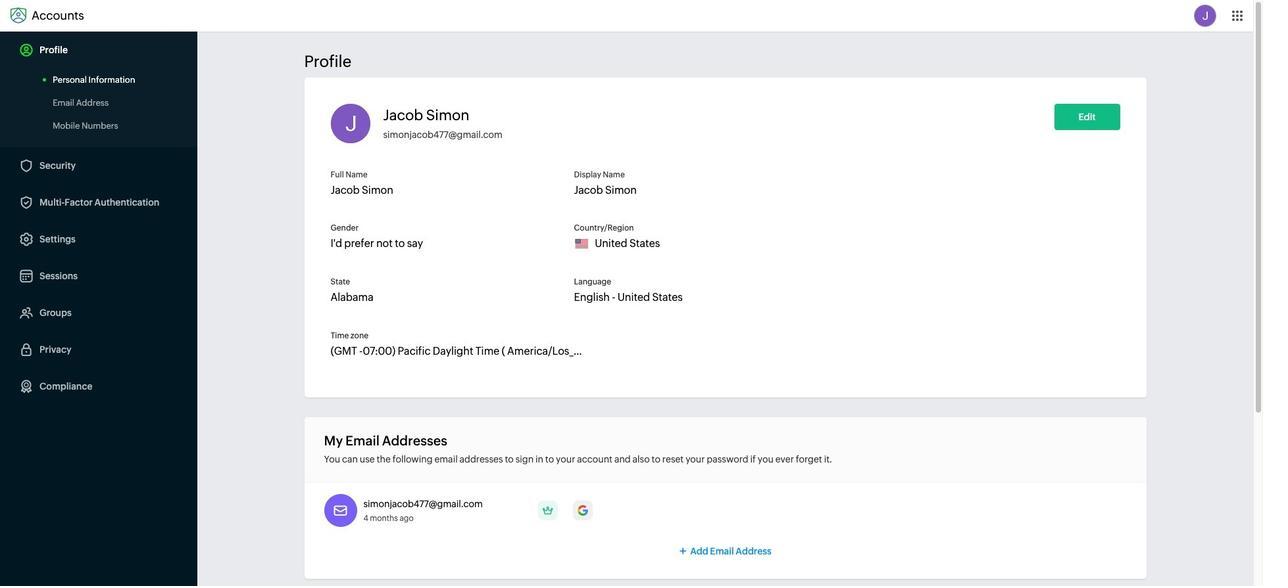 Task type: locate. For each thing, give the bounding box(es) containing it.
primary image
[[538, 501, 558, 521]]



Task type: vqa. For each thing, say whether or not it's contained in the screenshot.
Primary Image
yes



